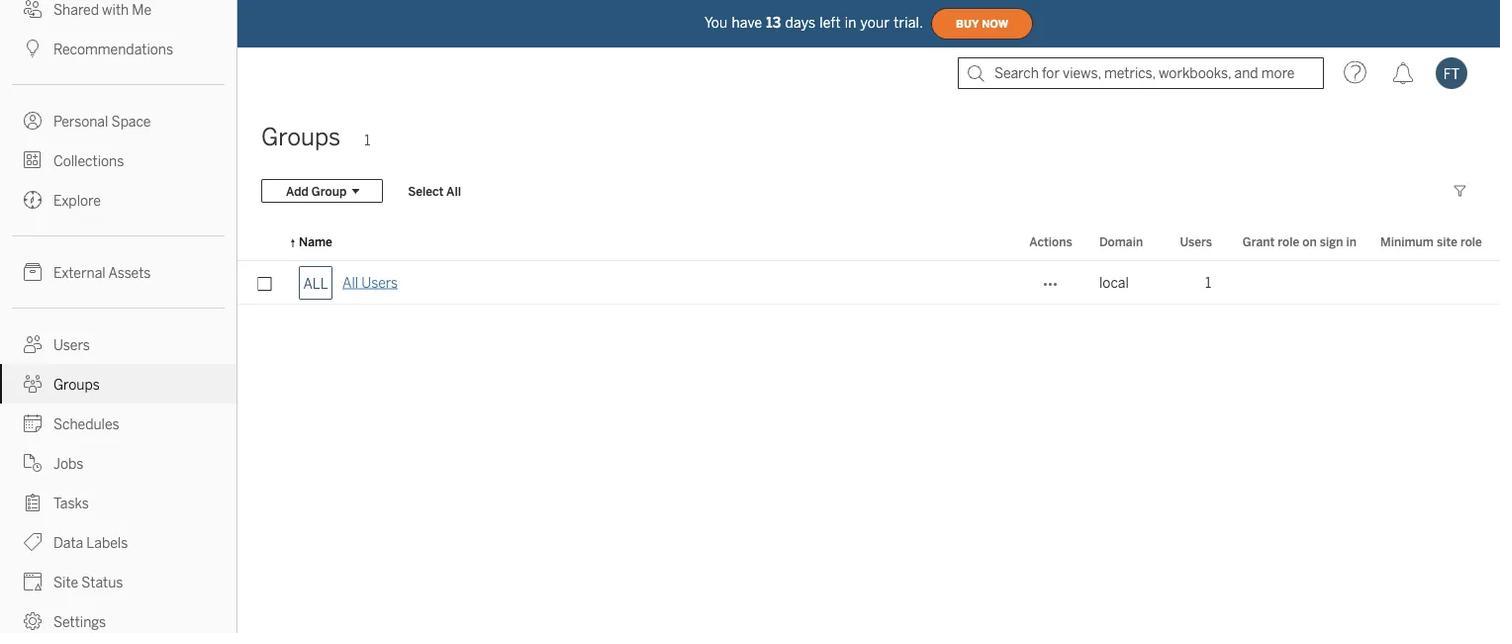 Task type: vqa. For each thing, say whether or not it's contained in the screenshot.
the right in
yes



Task type: locate. For each thing, give the bounding box(es) containing it.
personal space
[[53, 113, 151, 130]]

in
[[845, 15, 857, 31], [1346, 235, 1357, 249]]

0 vertical spatial all
[[446, 184, 461, 198]]

1 vertical spatial users
[[362, 275, 398, 291]]

shared
[[53, 1, 99, 18]]

1 role from the left
[[1278, 235, 1300, 249]]

2 horizontal spatial users
[[1180, 235, 1212, 249]]

1 vertical spatial 1
[[1205, 275, 1211, 291]]

cell
[[1224, 261, 1369, 305], [1369, 261, 1500, 305]]

jobs link
[[0, 443, 237, 483]]

grant
[[1243, 235, 1275, 249]]

groups link
[[0, 364, 237, 404]]

groups up add
[[261, 123, 341, 151]]

now
[[982, 18, 1009, 30]]

collections
[[53, 153, 124, 169]]

groups
[[261, 123, 341, 151], [53, 377, 100, 393]]

0 horizontal spatial role
[[1278, 235, 1300, 249]]

shared with me link
[[0, 0, 237, 29]]

row
[[238, 261, 1500, 305]]

cell down grant role on sign in on the right top of the page
[[1224, 261, 1369, 305]]

1 horizontal spatial 1
[[1205, 275, 1211, 291]]

explore link
[[0, 180, 237, 220]]

role
[[1278, 235, 1300, 249], [1461, 235, 1482, 249]]

0 vertical spatial 1
[[364, 133, 370, 149]]

me
[[132, 1, 152, 18]]

select
[[408, 184, 444, 198]]

row containing all users
[[238, 261, 1500, 305]]

data labels link
[[0, 523, 237, 562]]

in right sign
[[1346, 235, 1357, 249]]

collections link
[[0, 141, 237, 180]]

cell down minimum site role
[[1369, 261, 1500, 305]]

tasks link
[[0, 483, 237, 523]]

all inside all users link
[[342, 275, 358, 291]]

all
[[446, 184, 461, 198], [342, 275, 358, 291]]

13
[[766, 15, 781, 31]]

1 horizontal spatial all
[[446, 184, 461, 198]]

buy
[[956, 18, 979, 30]]

site
[[1437, 235, 1458, 249]]

1 horizontal spatial groups
[[261, 123, 341, 151]]

0 horizontal spatial in
[[845, 15, 857, 31]]

assets
[[108, 265, 151, 281]]

site
[[53, 575, 78, 591]]

1
[[364, 133, 370, 149], [1205, 275, 1211, 291]]

buy now
[[956, 18, 1009, 30]]

0 horizontal spatial groups
[[53, 377, 100, 393]]

0 horizontal spatial users
[[53, 337, 90, 353]]

settings link
[[0, 602, 237, 633]]

grid
[[238, 224, 1500, 633]]

0 horizontal spatial all
[[342, 275, 358, 291]]

explore
[[53, 192, 101, 209]]

1 horizontal spatial role
[[1461, 235, 1482, 249]]

site status link
[[0, 562, 237, 602]]

local
[[1100, 275, 1129, 291]]

1 vertical spatial all
[[342, 275, 358, 291]]

1 cell from the left
[[1224, 261, 1369, 305]]

add
[[286, 184, 309, 198]]

1 vertical spatial groups
[[53, 377, 100, 393]]

1 right local
[[1205, 275, 1211, 291]]

1 horizontal spatial in
[[1346, 235, 1357, 249]]

all down group
[[342, 275, 358, 291]]

2 cell from the left
[[1369, 261, 1500, 305]]

select all
[[408, 184, 461, 198]]

all right select
[[446, 184, 461, 198]]

Search for views, metrics, workbooks, and more text field
[[958, 57, 1324, 89]]

1 horizontal spatial users
[[362, 275, 398, 291]]

in right the left
[[845, 15, 857, 31]]

users
[[1180, 235, 1212, 249], [362, 275, 398, 291], [53, 337, 90, 353]]

space
[[111, 113, 151, 130]]

role right "site" in the top of the page
[[1461, 235, 1482, 249]]

0 vertical spatial groups
[[261, 123, 341, 151]]

status
[[81, 575, 123, 591]]

groups up schedules
[[53, 377, 100, 393]]

all inside select all "button"
[[446, 184, 461, 198]]

schedules
[[53, 416, 119, 432]]

data
[[53, 535, 83, 551]]

1 up add group popup button
[[364, 133, 370, 149]]

2 vertical spatial users
[[53, 337, 90, 353]]

site status
[[53, 575, 123, 591]]

role left on
[[1278, 235, 1300, 249]]



Task type: describe. For each thing, give the bounding box(es) containing it.
have
[[732, 15, 762, 31]]

users inside row
[[362, 275, 398, 291]]

groups inside "link"
[[53, 377, 100, 393]]

all users link
[[342, 261, 398, 305]]

actions
[[1030, 235, 1073, 249]]

shared with me
[[53, 1, 152, 18]]

name
[[299, 235, 332, 249]]

grid containing all users
[[238, 224, 1500, 633]]

buy now button
[[931, 8, 1033, 40]]

days
[[785, 15, 816, 31]]

labels
[[86, 535, 128, 551]]

with
[[102, 1, 129, 18]]

external
[[53, 265, 106, 281]]

schedules link
[[0, 404, 237, 443]]

group
[[312, 184, 347, 198]]

users link
[[0, 325, 237, 364]]

trial.
[[894, 15, 923, 31]]

1 vertical spatial in
[[1346, 235, 1357, 249]]

you have 13 days left in your trial.
[[705, 15, 923, 31]]

recommendations link
[[0, 29, 237, 68]]

sign
[[1320, 235, 1343, 249]]

your
[[861, 15, 890, 31]]

domain
[[1100, 235, 1143, 249]]

all users
[[342, 275, 398, 291]]

0 horizontal spatial 1
[[364, 133, 370, 149]]

left
[[820, 15, 841, 31]]

personal space link
[[0, 101, 237, 141]]

external assets link
[[0, 252, 237, 292]]

jobs
[[53, 456, 83, 472]]

settings
[[53, 614, 106, 630]]

add group
[[286, 184, 347, 198]]

on
[[1303, 235, 1317, 249]]

tasks
[[53, 495, 89, 512]]

grant role on sign in
[[1243, 235, 1357, 249]]

external assets
[[53, 265, 151, 281]]

0 vertical spatial in
[[845, 15, 857, 31]]

you
[[705, 15, 728, 31]]

select all button
[[395, 179, 474, 203]]

recommendations
[[53, 41, 173, 57]]

data labels
[[53, 535, 128, 551]]

0 vertical spatial users
[[1180, 235, 1212, 249]]

2 role from the left
[[1461, 235, 1482, 249]]

personal
[[53, 113, 108, 130]]

minimum site role
[[1381, 235, 1482, 249]]

minimum
[[1381, 235, 1434, 249]]

add group button
[[261, 179, 383, 203]]



